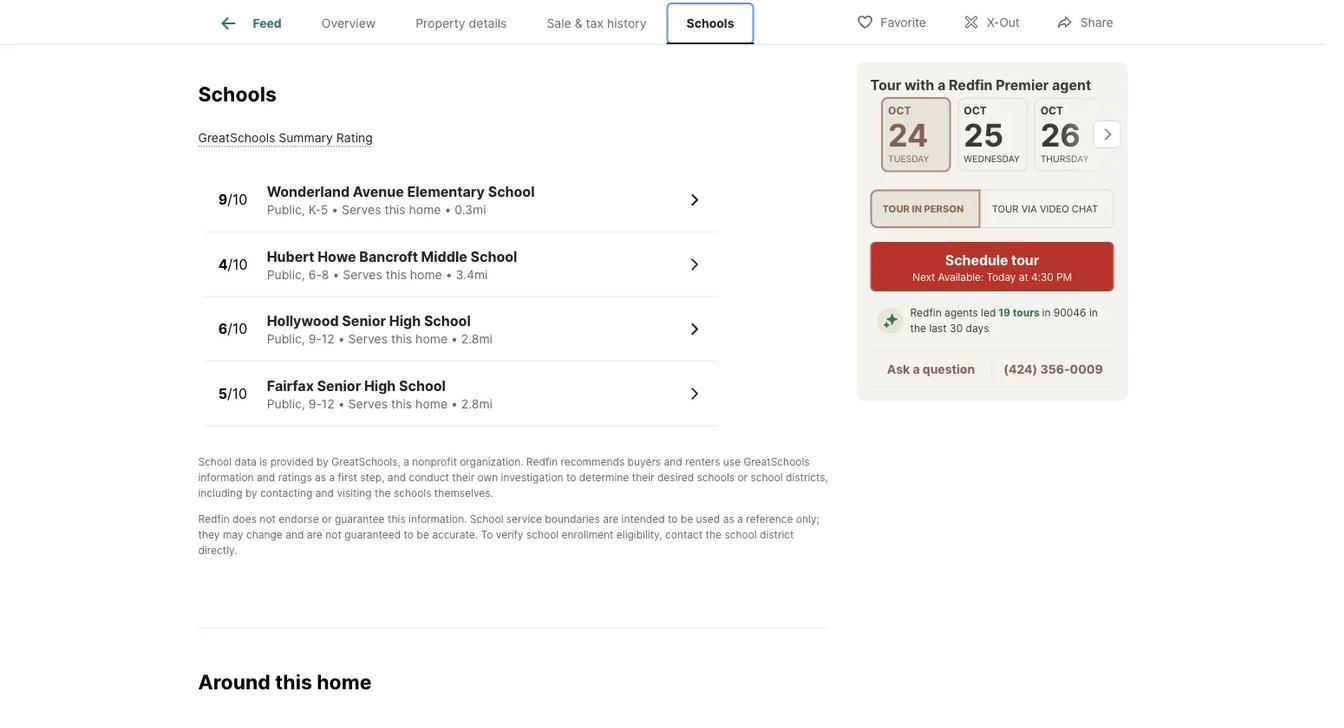 Task type: locate. For each thing, give the bounding box(es) containing it.
0 horizontal spatial be
[[417, 529, 429, 542]]

0 vertical spatial to
[[567, 472, 577, 484]]

by
[[317, 456, 329, 469], [246, 487, 258, 500]]

9- down fairfax
[[309, 397, 322, 412]]

including
[[198, 487, 243, 500]]

this down bancroft
[[386, 268, 407, 283]]

30
[[950, 323, 964, 335]]

home inside wonderland avenue elementary school public, k-5 • serves this home • 0.3mi
[[409, 203, 441, 218]]

nonprofit
[[412, 456, 457, 469]]

to inside the "guaranteed to be accurate. to verify school enrollment eligibility, contact the school district directly."
[[404, 529, 414, 542]]

public, down wonderland
[[267, 203, 305, 218]]

senior for hollywood
[[342, 313, 386, 330]]

are up enrollment
[[603, 513, 619, 526]]

buyers
[[628, 456, 661, 469]]

1 vertical spatial 12
[[322, 397, 335, 412]]

public, inside "fairfax senior high school public, 9-12 • serves this home • 2.8mi"
[[267, 397, 305, 412]]

1 9- from the top
[[309, 332, 322, 347]]

4
[[218, 256, 228, 273]]

oct for 25
[[964, 105, 987, 117]]

12 down hollywood
[[322, 332, 335, 347]]

senior inside "fairfax senior high school public, 9-12 • serves this home • 2.8mi"
[[317, 378, 361, 395]]

2 horizontal spatial in
[[1090, 307, 1099, 320]]

0 horizontal spatial not
[[260, 513, 276, 526]]

1 horizontal spatial are
[[603, 513, 619, 526]]

3 oct from the left
[[1041, 105, 1064, 117]]

public, down the hubert
[[267, 268, 305, 283]]

not inside school service boundaries are intended to be used as a reference only; they may change and are not
[[326, 529, 342, 542]]

0 horizontal spatial oct
[[888, 105, 911, 117]]

schools
[[697, 472, 735, 484], [394, 487, 432, 500]]

high inside "fairfax senior high school public, 9-12 • serves this home • 2.8mi"
[[364, 378, 396, 395]]

this inside hubert howe bancroft middle school public, 6-8 • serves this home • 3.4mi
[[386, 268, 407, 283]]

oct down 'with'
[[888, 105, 911, 117]]

• down hollywood
[[338, 332, 345, 347]]

next image
[[1094, 121, 1122, 149]]

12 inside "fairfax senior high school public, 9-12 • serves this home • 2.8mi"
[[322, 397, 335, 412]]

/10 left fairfax
[[227, 386, 247, 403]]

the left last
[[911, 323, 927, 335]]

26
[[1041, 116, 1081, 154]]

• down elementary
[[445, 203, 452, 218]]

/10 left the hubert
[[228, 256, 248, 273]]

1 vertical spatial be
[[417, 529, 429, 542]]

a right ask
[[913, 362, 920, 377]]

oct for 26
[[1041, 105, 1064, 117]]

12 up school data is provided by greatschools
[[322, 397, 335, 412]]

overview
[[322, 16, 376, 31]]

be inside the "guaranteed to be accurate. to verify school enrollment eligibility, contact the school district directly."
[[417, 529, 429, 542]]

2 2.8mi from the top
[[462, 397, 493, 412]]

reference
[[747, 513, 794, 526]]

not down redfin does not endorse or guarantee this information.
[[326, 529, 342, 542]]

high inside hollywood senior high school public, 9-12 • serves this home • 2.8mi
[[389, 313, 421, 330]]

desired
[[658, 472, 694, 484]]

0 horizontal spatial the
[[375, 487, 391, 500]]

0 horizontal spatial by
[[246, 487, 258, 500]]

1 2.8mi from the top
[[462, 332, 493, 347]]

1 vertical spatial not
[[326, 529, 342, 542]]

12
[[322, 332, 335, 347], [322, 397, 335, 412]]

information.
[[409, 513, 467, 526]]

1 vertical spatial 5
[[218, 386, 227, 403]]

serves inside hollywood senior high school public, 9-12 • serves this home • 2.8mi
[[348, 332, 388, 347]]

greatschools up districts,
[[744, 456, 810, 469]]

0 vertical spatial 12
[[322, 332, 335, 347]]

1 vertical spatial schools
[[394, 487, 432, 500]]

1 horizontal spatial as
[[723, 513, 735, 526]]

property details tab
[[396, 3, 527, 44]]

home inside "fairfax senior high school public, 9-12 • serves this home • 2.8mi"
[[416, 397, 448, 412]]

tab list containing feed
[[198, 0, 768, 44]]

5 inside wonderland avenue elementary school public, k-5 • serves this home • 0.3mi
[[321, 203, 328, 218]]

school down 3.4mi
[[424, 313, 471, 330]]

to down information.
[[404, 529, 414, 542]]

/10 for 4
[[228, 256, 248, 273]]

serves up "fairfax senior high school public, 9-12 • serves this home • 2.8mi"
[[348, 332, 388, 347]]

high down hubert howe bancroft middle school public, 6-8 • serves this home • 3.4mi
[[389, 313, 421, 330]]

sale & tax history tab
[[527, 3, 667, 44]]

1 horizontal spatial not
[[326, 529, 342, 542]]

a
[[938, 76, 946, 93], [913, 362, 920, 377], [404, 456, 410, 469], [329, 472, 335, 484], [738, 513, 744, 526]]

(424) 356-0009 link
[[1004, 362, 1104, 377]]

tour left 'person'
[[883, 203, 910, 215]]

thursday
[[1041, 153, 1089, 164]]

the down step, at the bottom left of the page
[[375, 487, 391, 500]]

redfin up "investigation"
[[527, 456, 558, 469]]

days
[[966, 323, 990, 335]]

in right the tours
[[1043, 307, 1051, 320]]

bancroft
[[360, 249, 418, 266]]

ratings
[[278, 472, 312, 484]]

serves inside "fairfax senior high school public, 9-12 • serves this home • 2.8mi"
[[348, 397, 388, 412]]

serves down avenue
[[342, 203, 381, 218]]

their
[[452, 472, 475, 484], [632, 472, 655, 484]]

5 down 6
[[218, 386, 227, 403]]

available:
[[939, 271, 984, 284]]

school down the reference
[[725, 529, 757, 542]]

public, inside wonderland avenue elementary school public, k-5 • serves this home • 0.3mi
[[267, 203, 305, 218]]

this up ,
[[391, 397, 412, 412]]

2 horizontal spatial oct
[[1041, 105, 1064, 117]]

school right elementary
[[488, 184, 535, 201]]

overview tab
[[302, 3, 396, 44]]

0 vertical spatial be
[[681, 513, 694, 526]]

1 public, from the top
[[267, 203, 305, 218]]

ask a question
[[888, 362, 976, 377]]

or right endorse on the bottom left
[[322, 513, 332, 526]]

details
[[469, 16, 507, 31]]

redfin up last
[[911, 307, 942, 320]]

• up nonprofit
[[451, 397, 458, 412]]

or
[[738, 472, 748, 484], [322, 513, 332, 526]]

0 vertical spatial 5
[[321, 203, 328, 218]]

guaranteed to be accurate. to verify school enrollment eligibility, contact the school district directly.
[[198, 529, 794, 557]]

and up redfin does not endorse or guarantee this information.
[[316, 487, 334, 500]]

public, inside hollywood senior high school public, 9-12 • serves this home • 2.8mi
[[267, 332, 305, 347]]

greatschools inside ', a nonprofit organization. redfin recommends buyers and renters use greatschools information and ratings as a'
[[744, 456, 810, 469]]

be down information.
[[417, 529, 429, 542]]

by inside first step, and conduct their own investigation to determine their desired schools or school districts, including by contacting and visiting the schools themselves.
[[246, 487, 258, 500]]

school down hollywood senior high school public, 9-12 • serves this home • 2.8mi
[[399, 378, 446, 395]]

share button
[[1042, 4, 1129, 39]]

1 horizontal spatial be
[[681, 513, 694, 526]]

• up school data is provided by greatschools
[[338, 397, 345, 412]]

1 vertical spatial are
[[307, 529, 323, 542]]

senior right fairfax
[[317, 378, 361, 395]]

/10 down 4 /10
[[228, 321, 248, 338]]

oct inside oct 26 thursday
[[1041, 105, 1064, 117]]

a inside school service boundaries are intended to be used as a reference only; they may change and are not
[[738, 513, 744, 526]]

hubert howe bancroft middle school public, 6-8 • serves this home • 3.4mi
[[267, 249, 518, 283]]

0 horizontal spatial schools
[[198, 82, 277, 106]]

/10 for 6
[[228, 321, 248, 338]]

home for hollywood senior high school
[[416, 332, 448, 347]]

renters
[[686, 456, 721, 469]]

and down endorse on the bottom left
[[286, 529, 304, 542]]

2 horizontal spatial greatschools
[[744, 456, 810, 469]]

as right ratings
[[315, 472, 326, 484]]

redfin right 'with'
[[949, 76, 993, 93]]

by right provided
[[317, 456, 329, 469]]

2 oct from the left
[[964, 105, 987, 117]]

are
[[603, 513, 619, 526], [307, 529, 323, 542]]

0 horizontal spatial in
[[913, 203, 922, 215]]

to
[[481, 529, 493, 542]]

oct 24 tuesday
[[888, 105, 930, 164]]

schools down renters at the right bottom
[[697, 472, 735, 484]]

the
[[911, 323, 927, 335], [375, 487, 391, 500], [706, 529, 722, 542]]

serves for wonderland
[[342, 203, 381, 218]]

by up does
[[246, 487, 258, 500]]

does
[[233, 513, 257, 526]]

this inside hollywood senior high school public, 9-12 • serves this home • 2.8mi
[[391, 332, 412, 347]]

tour left "via"
[[993, 203, 1019, 215]]

are down endorse on the bottom left
[[307, 529, 323, 542]]

1 vertical spatial the
[[375, 487, 391, 500]]

via
[[1022, 203, 1038, 215]]

2 12 from the top
[[322, 397, 335, 412]]

senior
[[342, 313, 386, 330], [317, 378, 361, 395]]

senior inside hollywood senior high school public, 9-12 • serves this home • 2.8mi
[[342, 313, 386, 330]]

eligibility,
[[617, 529, 663, 542]]

0 horizontal spatial 5
[[218, 386, 227, 403]]

to down recommends
[[567, 472, 577, 484]]

oct inside oct 24 tuesday
[[888, 105, 911, 117]]

1 horizontal spatial the
[[706, 529, 722, 542]]

0 horizontal spatial their
[[452, 472, 475, 484]]

0 vertical spatial or
[[738, 472, 748, 484]]

1 horizontal spatial to
[[567, 472, 577, 484]]

the down 'used'
[[706, 529, 722, 542]]

0 vertical spatial schools
[[687, 16, 735, 31]]

2 horizontal spatial the
[[911, 323, 927, 335]]

2 9- from the top
[[309, 397, 322, 412]]

1 12 from the top
[[322, 332, 335, 347]]

2 vertical spatial to
[[404, 529, 414, 542]]

redfin inside ', a nonprofit organization. redfin recommends buyers and renters use greatschools information and ratings as a'
[[527, 456, 558, 469]]

school up 3.4mi
[[471, 249, 518, 266]]

1 horizontal spatial their
[[632, 472, 655, 484]]

public,
[[267, 203, 305, 218], [267, 268, 305, 283], [267, 332, 305, 347], [267, 397, 305, 412]]

, a nonprofit organization. redfin recommends buyers and renters use greatschools information and ratings as a
[[198, 456, 810, 484]]

list box
[[871, 190, 1115, 228]]

oct down tour with a redfin premier agent
[[964, 105, 987, 117]]

,
[[398, 456, 401, 469]]

oct down agent
[[1041, 105, 1064, 117]]

0 horizontal spatial are
[[307, 529, 323, 542]]

• down middle on the left top of page
[[446, 268, 453, 283]]

0 vertical spatial 2.8mi
[[462, 332, 493, 347]]

home inside hollywood senior high school public, 9-12 • serves this home • 2.8mi
[[416, 332, 448, 347]]

9- inside "fairfax senior high school public, 9-12 • serves this home • 2.8mi"
[[309, 397, 322, 412]]

greatschools up step, at the bottom left of the page
[[332, 456, 398, 469]]

school up to
[[470, 513, 504, 526]]

schools right history
[[687, 16, 735, 31]]

property details
[[416, 16, 507, 31]]

school inside school service boundaries are intended to be used as a reference only; they may change and are not
[[470, 513, 504, 526]]

serves inside wonderland avenue elementary school public, k-5 • serves this home • 0.3mi
[[342, 203, 381, 218]]

tour
[[871, 76, 902, 93], [883, 203, 910, 215], [993, 203, 1019, 215]]

0 vertical spatial senior
[[342, 313, 386, 330]]

1 vertical spatial 2.8mi
[[462, 397, 493, 412]]

enrollment
[[562, 529, 614, 542]]

• down 3.4mi
[[451, 332, 458, 347]]

1 vertical spatial senior
[[317, 378, 361, 395]]

school data is provided by greatschools
[[198, 456, 398, 469]]

/10 up 4 /10
[[228, 192, 248, 209]]

school inside hubert howe bancroft middle school public, 6-8 • serves this home • 3.4mi
[[471, 249, 518, 266]]

wonderland
[[267, 184, 350, 201]]

None button
[[881, 97, 951, 172], [958, 98, 1028, 171], [1035, 98, 1104, 171], [881, 97, 951, 172], [958, 98, 1028, 171], [1035, 98, 1104, 171]]

1 horizontal spatial schools
[[687, 16, 735, 31]]

be
[[681, 513, 694, 526], [417, 529, 429, 542]]

12 inside hollywood senior high school public, 9-12 • serves this home • 2.8mi
[[322, 332, 335, 347]]

1 horizontal spatial oct
[[964, 105, 987, 117]]

1 vertical spatial high
[[364, 378, 396, 395]]

0009
[[1071, 362, 1104, 377]]

be up 'contact'
[[681, 513, 694, 526]]

senior for fairfax
[[317, 378, 361, 395]]

this right the around
[[275, 671, 312, 695]]

1 horizontal spatial 5
[[321, 203, 328, 218]]

1 vertical spatial by
[[246, 487, 258, 500]]

and
[[664, 456, 683, 469], [257, 472, 275, 484], [388, 472, 406, 484], [316, 487, 334, 500], [286, 529, 304, 542]]

&
[[575, 16, 583, 31]]

their up themselves.
[[452, 472, 475, 484]]

to up 'contact'
[[668, 513, 678, 526]]

9- inside hollywood senior high school public, 9-12 • serves this home • 2.8mi
[[309, 332, 322, 347]]

0 vertical spatial not
[[260, 513, 276, 526]]

school down service
[[527, 529, 559, 542]]

24
[[888, 116, 929, 154]]

1 oct from the left
[[888, 105, 911, 117]]

0 vertical spatial 9-
[[309, 332, 322, 347]]

serves up step, at the bottom left of the page
[[348, 397, 388, 412]]

serves for fairfax
[[348, 397, 388, 412]]

schools down conduct
[[394, 487, 432, 500]]

5
[[321, 203, 328, 218], [218, 386, 227, 403]]

public, down fairfax
[[267, 397, 305, 412]]

senior right hollywood
[[342, 313, 386, 330]]

1 horizontal spatial by
[[317, 456, 329, 469]]

1 vertical spatial 9-
[[309, 397, 322, 412]]

0 horizontal spatial or
[[322, 513, 332, 526]]

oct inside oct 25 wednesday
[[964, 105, 987, 117]]

in right 90046 at top right
[[1090, 307, 1099, 320]]

high down hollywood senior high school public, 9-12 • serves this home • 2.8mi
[[364, 378, 396, 395]]

intended
[[622, 513, 665, 526]]

is
[[260, 456, 268, 469]]

determine
[[580, 472, 629, 484]]

with
[[905, 76, 935, 93]]

19
[[999, 307, 1011, 320]]

5 /10
[[218, 386, 247, 403]]

8
[[322, 268, 329, 283]]

serves down howe
[[343, 268, 382, 283]]

9 /10
[[218, 192, 248, 209]]

2 public, from the top
[[267, 268, 305, 283]]

0 vertical spatial high
[[389, 313, 421, 330]]

this inside wonderland avenue elementary school public, k-5 • serves this home • 0.3mi
[[385, 203, 406, 218]]

their down buyers
[[632, 472, 655, 484]]

public, down hollywood
[[267, 332, 305, 347]]

•
[[332, 203, 339, 218], [445, 203, 452, 218], [333, 268, 340, 283], [446, 268, 453, 283], [338, 332, 345, 347], [451, 332, 458, 347], [338, 397, 345, 412], [451, 397, 458, 412]]

not up change
[[260, 513, 276, 526]]

tour left 'with'
[[871, 76, 902, 93]]

video
[[1040, 203, 1070, 215]]

a left the reference
[[738, 513, 744, 526]]

1 horizontal spatial schools
[[697, 472, 735, 484]]

2.8mi down 3.4mi
[[462, 332, 493, 347]]

tab list
[[198, 0, 768, 44]]

1 vertical spatial as
[[723, 513, 735, 526]]

they
[[198, 529, 220, 542]]

redfin up they at the bottom left of the page
[[198, 513, 230, 526]]

to inside school service boundaries are intended to be used as a reference only; they may change and are not
[[668, 513, 678, 526]]

high for hollywood senior high school
[[389, 313, 421, 330]]

school left districts,
[[751, 472, 783, 484]]

1 vertical spatial to
[[668, 513, 678, 526]]

greatschools summary rating
[[198, 131, 373, 146]]

(424) 356-0009
[[1004, 362, 1104, 377]]

redfin
[[949, 76, 993, 93], [911, 307, 942, 320], [527, 456, 558, 469], [198, 513, 230, 526]]

9- down hollywood
[[309, 332, 322, 347]]

5 down wonderland
[[321, 203, 328, 218]]

0 vertical spatial as
[[315, 472, 326, 484]]

not
[[260, 513, 276, 526], [326, 529, 342, 542]]

0 horizontal spatial as
[[315, 472, 326, 484]]

4 public, from the top
[[267, 397, 305, 412]]

greatschools up 9 /10
[[198, 131, 275, 146]]

2.8mi for hollywood senior high school
[[462, 332, 493, 347]]

3 public, from the top
[[267, 332, 305, 347]]

0 horizontal spatial to
[[404, 529, 414, 542]]

this up "fairfax senior high school public, 9-12 • serves this home • 2.8mi"
[[391, 332, 412, 347]]

service
[[507, 513, 542, 526]]

2 vertical spatial the
[[706, 529, 722, 542]]

schools up "greatschools summary rating" link
[[198, 82, 277, 106]]

or down use
[[738, 472, 748, 484]]

in left 'person'
[[913, 203, 922, 215]]

1 horizontal spatial or
[[738, 472, 748, 484]]

as right 'used'
[[723, 513, 735, 526]]

own
[[478, 472, 498, 484]]

2.8mi up organization.
[[462, 397, 493, 412]]

/10 for 9
[[228, 192, 248, 209]]

2.8mi inside hollywood senior high school public, 9-12 • serves this home • 2.8mi
[[462, 332, 493, 347]]

2.8mi inside "fairfax senior high school public, 9-12 • serves this home • 2.8mi"
[[462, 397, 493, 412]]

1 their from the left
[[452, 472, 475, 484]]

tour for tour via video chat
[[993, 203, 1019, 215]]

2 horizontal spatial to
[[668, 513, 678, 526]]

use
[[724, 456, 741, 469]]

schools inside tab
[[687, 16, 735, 31]]

district
[[760, 529, 794, 542]]

school
[[488, 184, 535, 201], [471, 249, 518, 266], [424, 313, 471, 330], [399, 378, 446, 395], [198, 456, 232, 469], [470, 513, 504, 526]]

home inside hubert howe bancroft middle school public, 6-8 • serves this home • 3.4mi
[[410, 268, 442, 283]]

boundaries
[[545, 513, 600, 526]]

tour for tour in person
[[883, 203, 910, 215]]

this up guaranteed
[[388, 513, 406, 526]]

in inside in the last 30 days
[[1090, 307, 1099, 320]]

greatschools
[[198, 131, 275, 146], [332, 456, 398, 469], [744, 456, 810, 469]]

this down avenue
[[385, 203, 406, 218]]

question
[[923, 362, 976, 377]]

public, inside hubert howe bancroft middle school public, 6-8 • serves this home • 3.4mi
[[267, 268, 305, 283]]

0 vertical spatial the
[[911, 323, 927, 335]]



Task type: vqa. For each thing, say whether or not it's contained in the screenshot.
PM
yes



Task type: describe. For each thing, give the bounding box(es) containing it.
first step, and conduct their own investigation to determine their desired schools or school districts, including by contacting and visiting the schools themselves.
[[198, 472, 829, 500]]

90046
[[1054, 307, 1087, 320]]

as inside ', a nonprofit organization. redfin recommends buyers and renters use greatschools information and ratings as a'
[[315, 472, 326, 484]]

howe
[[318, 249, 356, 266]]

hollywood
[[267, 313, 339, 330]]

• right 8
[[333, 268, 340, 283]]

12 for hollywood
[[322, 332, 335, 347]]

2 their from the left
[[632, 472, 655, 484]]

redfin does not endorse or guarantee this information.
[[198, 513, 467, 526]]

and up desired
[[664, 456, 683, 469]]

directly.
[[198, 545, 238, 557]]

contact
[[666, 529, 703, 542]]

0 vertical spatial are
[[603, 513, 619, 526]]

rating
[[337, 131, 373, 146]]

public, for hollywood
[[267, 332, 305, 347]]

9
[[218, 192, 228, 209]]

property
[[416, 16, 466, 31]]

tours
[[1013, 307, 1040, 320]]

school up information
[[198, 456, 232, 469]]

12 for fairfax
[[322, 397, 335, 412]]

home for wonderland avenue elementary school
[[409, 203, 441, 218]]

history
[[607, 16, 647, 31]]

ask a question link
[[888, 362, 976, 377]]

agents
[[945, 307, 979, 320]]

agent
[[1053, 76, 1092, 93]]

list box containing tour in person
[[871, 190, 1115, 228]]

favorite
[[881, 15, 927, 30]]

a right ,
[[404, 456, 410, 469]]

serves inside hubert howe bancroft middle school public, 6-8 • serves this home • 3.4mi
[[343, 268, 382, 283]]

accurate.
[[432, 529, 478, 542]]

as inside school service boundaries are intended to be used as a reference only; they may change and are not
[[723, 513, 735, 526]]

only;
[[797, 513, 820, 526]]

tuesday
[[888, 153, 930, 164]]

9- for fairfax
[[309, 397, 322, 412]]

public, for wonderland
[[267, 203, 305, 218]]

school service boundaries are intended to be used as a reference only; they may change and are not
[[198, 513, 820, 542]]

around
[[198, 671, 271, 695]]

this inside "fairfax senior high school public, 9-12 • serves this home • 2.8mi"
[[391, 397, 412, 412]]

school inside wonderland avenue elementary school public, k-5 • serves this home • 0.3mi
[[488, 184, 535, 201]]

in the last 30 days
[[911, 307, 1099, 335]]

or inside first step, and conduct their own investigation to determine their desired schools or school districts, including by contacting and visiting the schools themselves.
[[738, 472, 748, 484]]

x-out button
[[948, 4, 1035, 39]]

themselves.
[[435, 487, 494, 500]]

be inside school service boundaries are intended to be used as a reference only; they may change and are not
[[681, 513, 694, 526]]

1 vertical spatial schools
[[198, 82, 277, 106]]

hubert
[[267, 249, 315, 266]]

356-
[[1041, 362, 1071, 377]]

schedule tour next available: today at 4:30 pm
[[913, 252, 1073, 284]]

middle
[[421, 249, 468, 266]]

9- for hollywood
[[309, 332, 322, 347]]

schools tab
[[667, 3, 755, 44]]

fairfax senior high school public, 9-12 • serves this home • 2.8mi
[[267, 378, 493, 412]]

share
[[1081, 15, 1114, 30]]

oct 25 wednesday
[[964, 105, 1020, 164]]

investigation
[[501, 472, 564, 484]]

feed
[[253, 16, 282, 31]]

0.3mi
[[455, 203, 486, 218]]

and inside school service boundaries are intended to be used as a reference only; they may change and are not
[[286, 529, 304, 542]]

/10 for 5
[[227, 386, 247, 403]]

high for fairfax senior high school
[[364, 378, 396, 395]]

0 horizontal spatial greatschools
[[198, 131, 275, 146]]

hollywood senior high school public, 9-12 • serves this home • 2.8mi
[[267, 313, 493, 347]]

led
[[982, 307, 997, 320]]

4:30
[[1032, 271, 1054, 284]]

may
[[223, 529, 244, 542]]

guaranteed
[[345, 529, 401, 542]]

verify
[[496, 529, 524, 542]]

provided
[[271, 456, 314, 469]]

school inside first step, and conduct their own investigation to determine their desired schools or school districts, including by contacting and visiting the schools themselves.
[[751, 472, 783, 484]]

recommends
[[561, 456, 625, 469]]

the inside first step, and conduct their own investigation to determine their desired schools or school districts, including by contacting and visiting the schools themselves.
[[375, 487, 391, 500]]

greatschools summary rating link
[[198, 131, 373, 146]]

home for fairfax senior high school
[[416, 397, 448, 412]]

data
[[235, 456, 257, 469]]

favorite button
[[842, 4, 942, 39]]

tour in person
[[883, 203, 964, 215]]

redfin agents led 19 tours in 90046
[[911, 307, 1087, 320]]

sale & tax history
[[547, 16, 647, 31]]

conduct
[[409, 472, 449, 484]]

visiting
[[337, 487, 372, 500]]

fairfax
[[267, 378, 314, 395]]

4 /10
[[218, 256, 248, 273]]

1 horizontal spatial greatschools
[[332, 456, 398, 469]]

and down ,
[[388, 472, 406, 484]]

0 horizontal spatial schools
[[394, 487, 432, 500]]

1 horizontal spatial in
[[1043, 307, 1051, 320]]

districts,
[[786, 472, 829, 484]]

first
[[338, 472, 357, 484]]

• right k-
[[332, 203, 339, 218]]

public, for fairfax
[[267, 397, 305, 412]]

elementary
[[407, 184, 485, 201]]

0 vertical spatial by
[[317, 456, 329, 469]]

x-out
[[988, 15, 1020, 30]]

guarantee
[[335, 513, 385, 526]]

premier
[[997, 76, 1050, 93]]

serves for hollywood
[[348, 332, 388, 347]]

a right 'with'
[[938, 76, 946, 93]]

and down is at the left bottom
[[257, 472, 275, 484]]

a left first
[[329, 472, 335, 484]]

next
[[913, 271, 936, 284]]

school inside "fairfax senior high school public, 9-12 • serves this home • 2.8mi"
[[399, 378, 446, 395]]

out
[[1000, 15, 1020, 30]]

3.4mi
[[456, 268, 488, 283]]

to inside first step, and conduct their own investigation to determine their desired schools or school districts, including by contacting and visiting the schools themselves.
[[567, 472, 577, 484]]

2.8mi for fairfax senior high school
[[462, 397, 493, 412]]

k-
[[309, 203, 321, 218]]

wonderland avenue elementary school public, k-5 • serves this home • 0.3mi
[[267, 184, 535, 218]]

oct for 24
[[888, 105, 911, 117]]

the inside in the last 30 days
[[911, 323, 927, 335]]

tour with a redfin premier agent
[[871, 76, 1092, 93]]

tour
[[1012, 252, 1040, 269]]

(424)
[[1004, 362, 1038, 377]]

x-
[[988, 15, 1000, 30]]

0 vertical spatial schools
[[697, 472, 735, 484]]

the inside the "guaranteed to be accurate. to verify school enrollment eligibility, contact the school district directly."
[[706, 529, 722, 542]]

25
[[964, 116, 1004, 154]]

tour via video chat
[[993, 203, 1099, 215]]

today
[[987, 271, 1017, 284]]

change
[[246, 529, 283, 542]]

organization.
[[460, 456, 524, 469]]

at
[[1019, 271, 1029, 284]]

6 /10
[[218, 321, 248, 338]]

tour for tour with a redfin premier agent
[[871, 76, 902, 93]]

avenue
[[353, 184, 404, 201]]

pm
[[1057, 271, 1073, 284]]

school inside hollywood senior high school public, 9-12 • serves this home • 2.8mi
[[424, 313, 471, 330]]

1 vertical spatial or
[[322, 513, 332, 526]]



